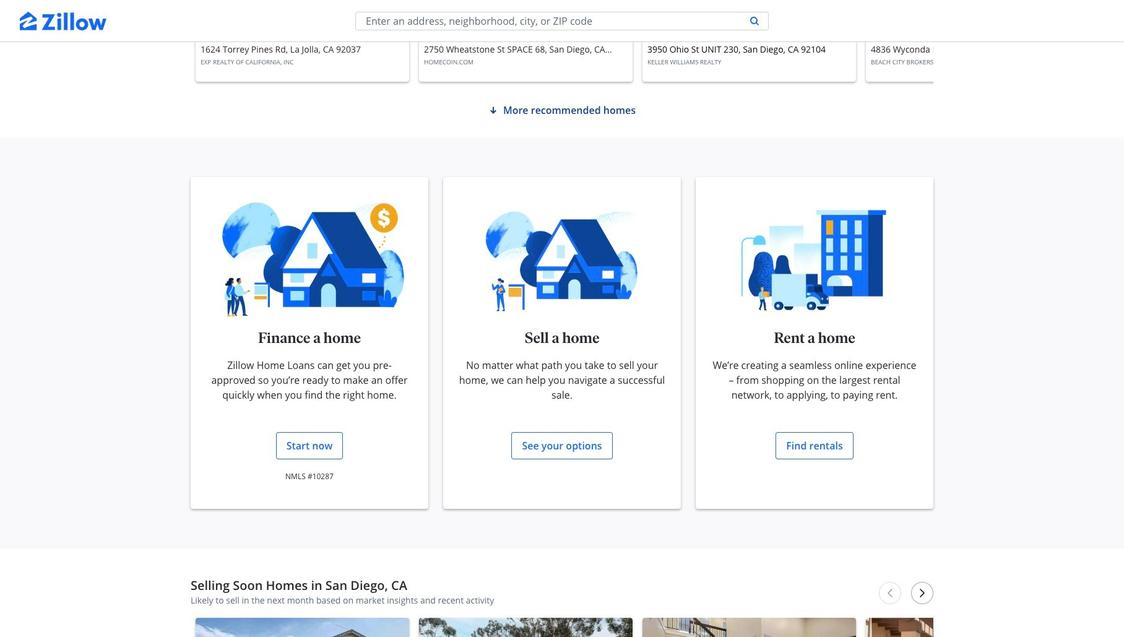 Task type: describe. For each thing, give the bounding box(es) containing it.
zillow logo image
[[20, 0, 106, 42]]

more recommended homes image
[[488, 105, 498, 115]]

1 list from the top
[[191, 0, 1080, 93]]

home recommendations carousel element
[[191, 578, 1080, 637]]

Enter an address, neighborhood, city, or ZIP code text field
[[356, 12, 739, 29]]



Task type: locate. For each thing, give the bounding box(es) containing it.
list
[[191, 0, 1080, 93], [191, 613, 1080, 637]]

rent a home image
[[711, 202, 919, 318]]

0 vertical spatial list
[[191, 0, 1080, 93]]

group
[[196, 0, 409, 82], [419, 0, 633, 82], [643, 0, 856, 82], [866, 0, 1080, 82], [196, 618, 409, 637], [419, 618, 633, 637], [643, 618, 856, 637], [866, 618, 1080, 637]]

1 vertical spatial list
[[191, 613, 1080, 637]]

sell_a_home image
[[458, 202, 666, 318]]

finance_a_home image
[[206, 202, 414, 318]]

2 list from the top
[[191, 613, 1080, 637]]



Task type: vqa. For each thing, say whether or not it's contained in the screenshot.
'Market value' button
no



